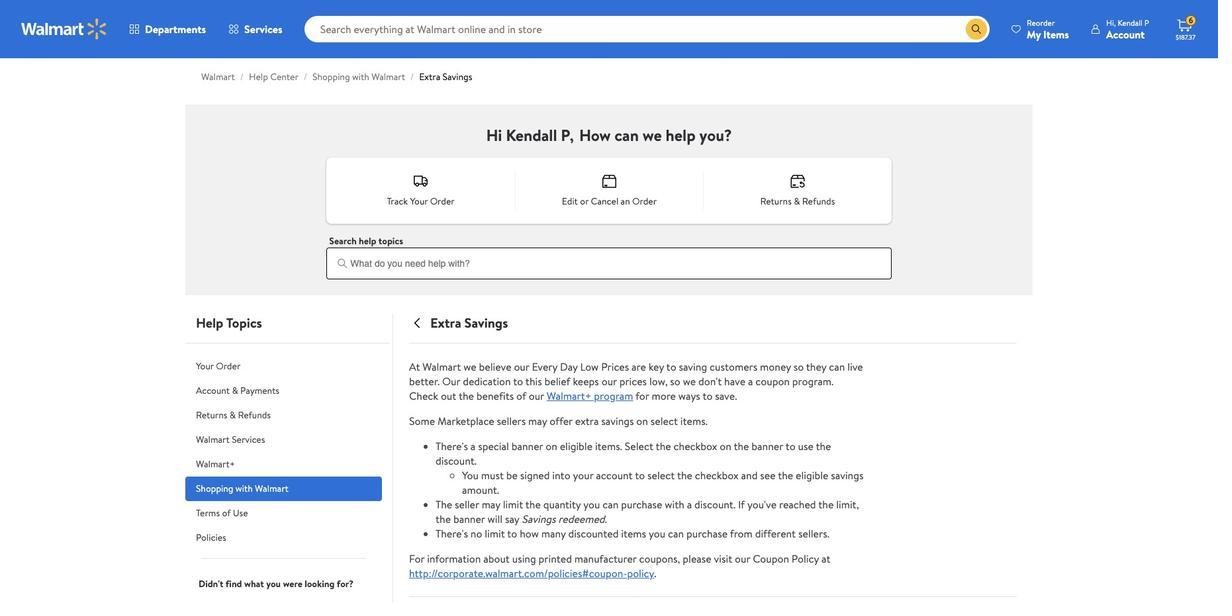Task type: vqa. For each thing, say whether or not it's contained in the screenshot.
bottom 2
no



Task type: locate. For each thing, give the bounding box(es) containing it.
2 there's from the top
[[436, 526, 468, 541]]

for?
[[337, 577, 354, 591]]

1 vertical spatial there's
[[436, 526, 468, 541]]

walmart+ up offer
[[547, 389, 592, 403]]

walmart+ inside walmart+ link
[[196, 458, 235, 471]]

please
[[683, 552, 712, 566]]

we right how
[[643, 124, 662, 146]]

0 vertical spatial discount.
[[436, 454, 477, 468]]

discount. left 'if'
[[695, 497, 736, 512]]

1 vertical spatial may
[[482, 497, 500, 512]]

0 vertical spatial you
[[583, 497, 600, 512]]

departments button
[[118, 13, 217, 45]]

a inside the at walmart we believe our every day low prices are key to saving customers money so they can live better. our dedication to this belief keeps our prices low, so we don't have a coupon program. check out the benefits of our
[[748, 374, 753, 389]]

. left please
[[654, 566, 656, 581]]

order right track at left
[[430, 195, 455, 208]]

a left 'if'
[[687, 497, 692, 512]]

there's down marketplace
[[436, 439, 468, 454]]

order right an
[[632, 195, 657, 208]]

walmart image
[[21, 19, 107, 40]]

were
[[283, 577, 302, 591]]

/ right center
[[304, 70, 307, 83]]

edit or cancel an order link
[[515, 160, 703, 221]]

for information about using printed manufacturer coupons, please visit our coupon policy at http://corporate.walmart.com/policies#coupon-policy .
[[409, 552, 831, 581]]

track
[[387, 195, 408, 208]]

walmart+ link
[[185, 452, 382, 477]]

there's left the no
[[436, 526, 468, 541]]

1 vertical spatial limit
[[485, 526, 505, 541]]

you up 'discounted'
[[583, 497, 600, 512]]

your up account & payments
[[196, 360, 214, 373]]

0 vertical spatial kendall
[[1118, 17, 1143, 28]]

the left limit,
[[818, 497, 834, 512]]

$187.37
[[1176, 32, 1196, 42]]

1 vertical spatial help
[[196, 314, 223, 332]]

edit
[[562, 195, 578, 208]]

payments
[[240, 384, 279, 397]]

1 horizontal spatial of
[[516, 389, 526, 403]]

0 horizontal spatial of
[[222, 507, 231, 520]]

an
[[621, 195, 630, 208]]

a left special
[[471, 439, 476, 454]]

select down more
[[651, 414, 678, 428]]

checkbox left and
[[695, 468, 739, 483]]

& for leftmost returns & refunds link
[[230, 409, 236, 422]]

help
[[666, 124, 696, 146], [359, 234, 376, 248]]

0 horizontal spatial savings
[[601, 414, 634, 428]]

Walmart Site-Wide search field
[[304, 16, 990, 42]]

1 vertical spatial returns & refunds
[[196, 409, 271, 422]]

help left the you?
[[666, 124, 696, 146]]

kendall inside hi, kendall p account
[[1118, 17, 1143, 28]]

0 horizontal spatial items.
[[595, 439, 622, 454]]

order
[[430, 195, 455, 208], [632, 195, 657, 208], [216, 360, 241, 373]]

there's for there's no limit to how many discounted items you can purchase from different sellers.
[[436, 526, 468, 541]]

your right track at left
[[410, 195, 428, 208]]

purchase up 'items'
[[621, 497, 662, 512]]

a right have
[[748, 374, 753, 389]]

purchase inside the seller may limit the quantity you can purchase with a discount. if you've reached the limit, the banner will say
[[621, 497, 662, 512]]

1 horizontal spatial returns
[[760, 195, 792, 208]]

walmart+ down walmart services
[[196, 458, 235, 471]]

1 horizontal spatial discount.
[[695, 497, 736, 512]]

Search search field
[[304, 16, 990, 42]]

walmart right at
[[423, 360, 461, 374]]

1 horizontal spatial on
[[636, 414, 648, 428]]

account & payments link
[[185, 379, 382, 403]]

there's a special banner on eligible items. select the checkbox on the banner to use the discount. you must be signed into your account to select the checkbox and see the eligible savings amount.
[[436, 439, 864, 497]]

0 horizontal spatial we
[[464, 360, 477, 374]]

1 horizontal spatial walmart+
[[547, 389, 592, 403]]

0 vertical spatial a
[[748, 374, 753, 389]]

0 horizontal spatial /
[[240, 70, 244, 83]]

0 horizontal spatial so
[[670, 374, 680, 389]]

0 horizontal spatial returns & refunds link
[[185, 403, 382, 428]]

manufacturer
[[575, 552, 637, 566]]

0 vertical spatial there's
[[436, 439, 468, 454]]

use
[[798, 439, 814, 454]]

Search help topics search field
[[327, 234, 892, 279]]

of inside "terms of use" link
[[222, 507, 231, 520]]

limit right the no
[[485, 526, 505, 541]]

1 vertical spatial a
[[471, 439, 476, 454]]

savings up limit,
[[831, 468, 864, 483]]

to right account
[[635, 468, 645, 483]]

on down "save."
[[720, 439, 731, 454]]

1 there's from the top
[[436, 439, 468, 454]]

0 vertical spatial refunds
[[802, 195, 835, 208]]

1 vertical spatial shopping with walmart link
[[185, 477, 382, 501]]

limit
[[503, 497, 523, 512], [485, 526, 505, 541]]

many
[[541, 526, 566, 541]]

say
[[505, 512, 519, 526]]

0 vertical spatial with
[[352, 70, 369, 83]]

redeemed
[[558, 512, 605, 526]]

with
[[352, 70, 369, 83], [236, 482, 253, 495], [665, 497, 685, 512]]

discount.
[[436, 454, 477, 468], [695, 497, 736, 512]]

0 vertical spatial help
[[666, 124, 696, 146]]

how
[[579, 124, 611, 146]]

purchase up please
[[687, 526, 728, 541]]

. inside for information about using printed manufacturer coupons, please visit our coupon policy at http://corporate.walmart.com/policies#coupon-policy .
[[654, 566, 656, 581]]

1 horizontal spatial /
[[304, 70, 307, 83]]

2 vertical spatial with
[[665, 497, 685, 512]]

banner left the 'will' on the bottom left of page
[[453, 512, 485, 526]]

quantity
[[543, 497, 581, 512]]

/ left extra savings link
[[410, 70, 414, 83]]

returns
[[760, 195, 792, 208], [196, 409, 227, 422]]

the right the out
[[459, 389, 474, 403]]

1 vertical spatial refunds
[[238, 409, 271, 422]]

about
[[483, 552, 510, 566]]

1 horizontal spatial account
[[1106, 27, 1145, 41]]

order inside "link"
[[632, 195, 657, 208]]

walmart left extra savings link
[[372, 70, 405, 83]]

visit
[[714, 552, 732, 566]]

the inside the at walmart we believe our every day low prices are key to saving customers money so they can live better. our dedication to this belief keeps our prices low, so we don't have a coupon program. check out the benefits of our
[[459, 389, 474, 403]]

1 horizontal spatial returns & refunds link
[[703, 160, 892, 221]]

a
[[748, 374, 753, 389], [471, 439, 476, 454], [687, 497, 692, 512]]

program.
[[792, 374, 834, 389]]

. left 'items'
[[605, 512, 607, 526]]

help left center
[[249, 70, 268, 83]]

checkbox
[[674, 439, 717, 454], [695, 468, 739, 483]]

0 vertical spatial checkbox
[[674, 439, 717, 454]]

http://corporate.walmart.com/policies#coupon-policy link
[[409, 566, 654, 581]]

1 horizontal spatial .
[[654, 566, 656, 581]]

check
[[409, 389, 438, 403]]

1 vertical spatial .
[[654, 566, 656, 581]]

of left use
[[222, 507, 231, 520]]

we
[[643, 124, 662, 146], [464, 360, 477, 374], [683, 374, 696, 389]]

/ right walmart link in the top of the page
[[240, 70, 244, 83]]

we right our at the bottom
[[464, 360, 477, 374]]

2 horizontal spatial with
[[665, 497, 685, 512]]

may inside the seller may limit the quantity you can purchase with a discount. if you've reached the limit, the banner will say
[[482, 497, 500, 512]]

to left how
[[507, 526, 517, 541]]

0 horizontal spatial you
[[266, 577, 281, 591]]

can down account
[[603, 497, 619, 512]]

reached
[[779, 497, 816, 512]]

1 horizontal spatial refunds
[[802, 195, 835, 208]]

items. down "ways"
[[680, 414, 708, 428]]

1 vertical spatial savings
[[465, 314, 508, 332]]

save.
[[715, 389, 737, 403]]

items
[[621, 526, 646, 541]]

1 vertical spatial walmart+
[[196, 458, 235, 471]]

at
[[822, 552, 831, 566]]

walmart+ program for more ways to save.
[[547, 389, 740, 403]]

1 vertical spatial eligible
[[796, 468, 829, 483]]

walmart services link
[[185, 428, 382, 452]]

extra savings link
[[419, 70, 472, 83]]

select
[[625, 439, 653, 454]]

purchase
[[621, 497, 662, 512], [687, 526, 728, 541]]

0 horizontal spatial walmart+
[[196, 458, 235, 471]]

from
[[730, 526, 753, 541]]

the right select
[[656, 439, 671, 454]]

1 vertical spatial savings
[[831, 468, 864, 483]]

account down your order
[[196, 384, 230, 397]]

eligible down 'use'
[[796, 468, 829, 483]]

shopping right center
[[313, 70, 350, 83]]

of right benefits
[[516, 389, 526, 403]]

our
[[442, 374, 460, 389]]

savings down program
[[601, 414, 634, 428]]

for
[[409, 552, 425, 566]]

0 vertical spatial &
[[794, 195, 800, 208]]

checkbox down "ways"
[[674, 439, 717, 454]]

walmart+
[[547, 389, 592, 403], [196, 458, 235, 471]]

select
[[651, 414, 678, 428], [648, 468, 675, 483]]

the up and
[[734, 439, 749, 454]]

1 vertical spatial returns & refunds link
[[185, 403, 382, 428]]

1 horizontal spatial returns & refunds
[[760, 195, 835, 208]]

0 vertical spatial .
[[605, 512, 607, 526]]

banner down sellers
[[512, 439, 543, 454]]

0 horizontal spatial a
[[471, 439, 476, 454]]

didn't
[[199, 577, 223, 591]]

0 vertical spatial help
[[249, 70, 268, 83]]

0 horizontal spatial discount.
[[436, 454, 477, 468]]

limit inside the seller may limit the quantity you can purchase with a discount. if you've reached the limit, the banner will say
[[503, 497, 523, 512]]

walmart+ for walmart+
[[196, 458, 235, 471]]

1 horizontal spatial we
[[643, 124, 662, 146]]

extra
[[575, 414, 599, 428]]

2 vertical spatial a
[[687, 497, 692, 512]]

walmart services
[[196, 433, 265, 446]]

0 horizontal spatial on
[[546, 439, 557, 454]]

on down some marketplace sellers may offer extra savings on select items.
[[546, 439, 557, 454]]

our right visit
[[735, 552, 750, 566]]

kendall left the p
[[1118, 17, 1143, 28]]

account
[[1106, 27, 1145, 41], [196, 384, 230, 397]]

low
[[580, 360, 599, 374]]

may left offer
[[528, 414, 547, 428]]

kendall left p,
[[506, 124, 557, 146]]

how
[[520, 526, 539, 541]]

1 vertical spatial with
[[236, 482, 253, 495]]

0 vertical spatial your
[[410, 195, 428, 208]]

be
[[506, 468, 518, 483]]

p,
[[561, 124, 574, 146]]

items. up account
[[595, 439, 622, 454]]

0 horizontal spatial account
[[196, 384, 230, 397]]

6
[[1189, 15, 1193, 26]]

the right see
[[778, 468, 793, 483]]

eligible
[[560, 439, 593, 454], [796, 468, 829, 483]]

refunds
[[802, 195, 835, 208], [238, 409, 271, 422]]

shopping
[[313, 70, 350, 83], [196, 482, 233, 495]]

1 horizontal spatial you
[[583, 497, 600, 512]]

0 vertical spatial account
[[1106, 27, 1145, 41]]

1 horizontal spatial shopping
[[313, 70, 350, 83]]

can left the live
[[829, 360, 845, 374]]

0 horizontal spatial eligible
[[560, 439, 593, 454]]

so left they
[[794, 360, 804, 374]]

eligible down extra
[[560, 439, 593, 454]]

the up the seller may limit the quantity you can purchase with a discount. if you've reached the limit, the banner will say
[[677, 468, 693, 483]]

0 horizontal spatial returns
[[196, 409, 227, 422]]

0 vertical spatial items.
[[680, 414, 708, 428]]

1 vertical spatial select
[[648, 468, 675, 483]]

2 horizontal spatial a
[[748, 374, 753, 389]]

discount. up amount.
[[436, 454, 477, 468]]

1 vertical spatial &
[[232, 384, 238, 397]]

1 vertical spatial items.
[[595, 439, 622, 454]]

limit right the 'will' on the bottom left of page
[[503, 497, 523, 512]]

1 vertical spatial purchase
[[687, 526, 728, 541]]

on down for at the right bottom
[[636, 414, 648, 428]]

1 horizontal spatial order
[[430, 195, 455, 208]]

at
[[409, 360, 420, 374]]

account left $187.37
[[1106, 27, 1145, 41]]

1 vertical spatial shopping
[[196, 482, 233, 495]]

banner up see
[[752, 439, 783, 454]]

walmart inside the at walmart we believe our every day low prices are key to saving customers money so they can live better. our dedication to this belief keeps our prices low, so we don't have a coupon program. check out the benefits of our
[[423, 360, 461, 374]]

there's inside there's a special banner on eligible items. select the checkbox on the banner to use the discount. you must be signed into your account to select the checkbox and see the eligible savings amount.
[[436, 439, 468, 454]]

banner
[[512, 439, 543, 454], [752, 439, 783, 454], [453, 512, 485, 526]]

1 horizontal spatial help
[[666, 124, 696, 146]]

you?
[[700, 124, 732, 146]]

so
[[794, 360, 804, 374], [670, 374, 680, 389]]

policies link
[[185, 526, 382, 550]]

there's for there's a special banner on eligible items. select the checkbox on the banner to use the discount. you must be signed into your account to select the checkbox and see the eligible savings amount.
[[436, 439, 468, 454]]

help left topics
[[359, 234, 376, 248]]

0 horizontal spatial .
[[605, 512, 607, 526]]

walmart down walmart+ link
[[255, 482, 289, 495]]

0 vertical spatial returns & refunds
[[760, 195, 835, 208]]

of inside the at walmart we believe our every day low prices are key to saving customers money so they can live better. our dedication to this belief keeps our prices low, so we don't have a coupon program. check out the benefits of our
[[516, 389, 526, 403]]

shopping up terms
[[196, 482, 233, 495]]

0 vertical spatial shopping with walmart link
[[313, 70, 405, 83]]

you
[[462, 468, 479, 483]]

1 horizontal spatial a
[[687, 497, 692, 512]]

& for account & payments link
[[232, 384, 238, 397]]

hi,
[[1106, 17, 1116, 28]]

0 vertical spatial of
[[516, 389, 526, 403]]

help left "topics"
[[196, 314, 223, 332]]

may right seller
[[482, 497, 500, 512]]

1 vertical spatial returns
[[196, 409, 227, 422]]

p
[[1145, 17, 1149, 28]]

walmart left "help center" "link"
[[201, 70, 235, 83]]

1 horizontal spatial so
[[794, 360, 804, 374]]

select down select
[[648, 468, 675, 483]]

order up account & payments
[[216, 360, 241, 373]]

the right 'use'
[[816, 439, 831, 454]]

policy
[[792, 552, 819, 566]]

services up walmart+ link
[[232, 433, 265, 446]]

you left were
[[266, 577, 281, 591]]

0 vertical spatial walmart+
[[547, 389, 592, 403]]

0 vertical spatial purchase
[[621, 497, 662, 512]]

we left the don't
[[683, 374, 696, 389]]

services up "help center" "link"
[[244, 22, 282, 36]]

of
[[516, 389, 526, 403], [222, 507, 231, 520]]

every
[[532, 360, 558, 374]]

you right 'items'
[[649, 526, 665, 541]]

a inside there's a special banner on eligible items. select the checkbox on the banner to use the discount. you must be signed into your account to select the checkbox and see the eligible savings amount.
[[471, 439, 476, 454]]

so right low,
[[670, 374, 680, 389]]

or
[[580, 195, 589, 208]]

our left 'belief' on the left of the page
[[529, 389, 544, 403]]

your order
[[196, 360, 241, 373]]

account
[[596, 468, 633, 483]]

1 horizontal spatial kendall
[[1118, 17, 1143, 28]]



Task type: describe. For each thing, give the bounding box(es) containing it.
to left 'use'
[[786, 439, 796, 454]]

didn't find what you were looking for?
[[199, 577, 354, 591]]

terms
[[196, 507, 220, 520]]

help inside search box
[[359, 234, 376, 248]]

1 vertical spatial services
[[232, 433, 265, 446]]

0 vertical spatial savings
[[601, 414, 634, 428]]

must
[[481, 468, 504, 483]]

program
[[594, 389, 633, 403]]

0 vertical spatial returns & refunds link
[[703, 160, 892, 221]]

our inside for information about using printed manufacturer coupons, please visit our coupon policy at http://corporate.walmart.com/policies#coupon-policy .
[[735, 552, 750, 566]]

2 horizontal spatial we
[[683, 374, 696, 389]]

account & payments
[[196, 384, 279, 397]]

extra savings
[[430, 314, 508, 332]]

help topics
[[196, 314, 262, 332]]

the left seller
[[436, 512, 451, 526]]

2 horizontal spatial banner
[[752, 439, 783, 454]]

3 / from the left
[[410, 70, 414, 83]]

printed
[[539, 552, 572, 566]]

hi
[[486, 124, 502, 146]]

day
[[560, 360, 578, 374]]

see
[[760, 468, 776, 483]]

believe
[[479, 360, 512, 374]]

more
[[652, 389, 676, 403]]

1 horizontal spatial purchase
[[687, 526, 728, 541]]

0 horizontal spatial refunds
[[238, 409, 271, 422]]

1 horizontal spatial banner
[[512, 439, 543, 454]]

walmart down account & payments
[[196, 433, 230, 446]]

discount. inside the seller may limit the quantity you can purchase with a discount. if you've reached the limit, the banner will say
[[695, 497, 736, 512]]

kendall for p,
[[506, 124, 557, 146]]

0 horizontal spatial returns & refunds
[[196, 409, 271, 422]]

walmart link
[[201, 70, 235, 83]]

shopping with walmart
[[196, 482, 289, 495]]

1 vertical spatial checkbox
[[695, 468, 739, 483]]

amount.
[[462, 483, 499, 497]]

0 vertical spatial eligible
[[560, 439, 593, 454]]

center
[[270, 70, 298, 83]]

your
[[573, 468, 594, 483]]

coupons,
[[639, 552, 680, 566]]

banner inside the seller may limit the quantity you can purchase with a discount. if you've reached the limit, the banner will say
[[453, 512, 485, 526]]

you inside the seller may limit the quantity you can purchase with a discount. if you've reached the limit, the banner will say
[[583, 497, 600, 512]]

0 vertical spatial select
[[651, 414, 678, 428]]

savings inside there's a special banner on eligible items. select the checkbox on the banner to use the discount. you must be signed into your account to select the checkbox and see the eligible savings amount.
[[831, 468, 864, 483]]

0 vertical spatial returns
[[760, 195, 792, 208]]

the
[[436, 497, 452, 512]]

0 horizontal spatial order
[[216, 360, 241, 373]]

to right "ways"
[[703, 389, 713, 403]]

search icon image
[[971, 24, 982, 34]]

can inside the seller may limit the quantity you can purchase with a discount. if you've reached the limit, the banner will say
[[603, 497, 619, 512]]

better.
[[409, 374, 440, 389]]

there's no limit to how many discounted items you can purchase from different sellers.
[[436, 526, 829, 541]]

1 horizontal spatial your
[[410, 195, 428, 208]]

edit or cancel an order
[[562, 195, 657, 208]]

our left every in the left bottom of the page
[[514, 360, 529, 374]]

0 vertical spatial extra
[[419, 70, 440, 83]]

out
[[441, 389, 456, 403]]

coupon
[[753, 552, 789, 566]]

track your order
[[387, 195, 455, 208]]

terms of use
[[196, 507, 248, 520]]

2 horizontal spatial on
[[720, 439, 731, 454]]

they
[[806, 360, 826, 374]]

http://corporate.walmart.com/policies#coupon-
[[409, 566, 627, 581]]

to left this
[[513, 374, 523, 389]]

live
[[848, 360, 863, 374]]

sellers.
[[798, 526, 829, 541]]

0 vertical spatial shopping
[[313, 70, 350, 83]]

looking
[[305, 577, 335, 591]]

marketplace
[[438, 414, 494, 428]]

6 $187.37
[[1176, 15, 1196, 42]]

services inside popup button
[[244, 22, 282, 36]]

items. inside there's a special banner on eligible items. select the checkbox on the banner to use the discount. you must be signed into your account to select the checkbox and see the eligible savings amount.
[[595, 439, 622, 454]]

walmart+ for walmart+ program for more ways to save.
[[547, 389, 592, 403]]

using
[[512, 552, 536, 566]]

0 vertical spatial may
[[528, 414, 547, 428]]

if
[[738, 497, 745, 512]]

ways
[[679, 389, 700, 403]]

policy
[[627, 566, 654, 581]]

1 vertical spatial extra
[[430, 314, 461, 332]]

can right how
[[615, 124, 639, 146]]

discount. inside there's a special banner on eligible items. select the checkbox on the banner to use the discount. you must be signed into your account to select the checkbox and see the eligible savings amount.
[[436, 454, 477, 468]]

prices
[[601, 360, 629, 374]]

hi, kendall p account
[[1106, 17, 1149, 41]]

seller
[[455, 497, 479, 512]]

2 / from the left
[[304, 70, 307, 83]]

1 horizontal spatial items.
[[680, 414, 708, 428]]

can up coupons,
[[668, 526, 684, 541]]

reorder my items
[[1027, 17, 1069, 41]]

departments
[[145, 22, 206, 36]]

no
[[471, 526, 482, 541]]

my
[[1027, 27, 1041, 41]]

kendall for p
[[1118, 17, 1143, 28]]

this
[[526, 374, 542, 389]]

and
[[741, 468, 758, 483]]

2 horizontal spatial you
[[649, 526, 665, 541]]

at walmart we believe our every day low prices are key to saving customers money so they can live better. our dedication to this belief keeps our prices low, so we don't have a coupon program. check out the benefits of our
[[409, 360, 863, 403]]

back image
[[409, 315, 425, 331]]

track your order link
[[327, 160, 515, 221]]

have
[[724, 374, 746, 389]]

0 horizontal spatial your
[[196, 360, 214, 373]]

2 vertical spatial savings
[[522, 512, 556, 526]]

select inside there's a special banner on eligible items. select the checkbox on the banner to use the discount. you must be signed into your account to select the checkbox and see the eligible savings amount.
[[648, 468, 675, 483]]

1 vertical spatial account
[[196, 384, 230, 397]]

low,
[[649, 374, 668, 389]]

can inside the at walmart we believe our every day low prices are key to saving customers money so they can live better. our dedication to this belief keeps our prices low, so we don't have a coupon program. check out the benefits of our
[[829, 360, 845, 374]]

the right the say at the bottom of the page
[[526, 497, 541, 512]]

a inside the seller may limit the quantity you can purchase with a discount. if you've reached the limit, the banner will say
[[687, 497, 692, 512]]

some marketplace sellers may offer extra savings on select items.
[[409, 414, 708, 428]]

0 horizontal spatial shopping
[[196, 482, 233, 495]]

topics
[[226, 314, 262, 332]]

1 / from the left
[[240, 70, 244, 83]]

What do you need help with? search field
[[327, 248, 892, 279]]

prices
[[620, 374, 647, 389]]

our right keeps
[[602, 374, 617, 389]]

0 horizontal spatial with
[[236, 482, 253, 495]]

some
[[409, 414, 435, 428]]

information
[[427, 552, 481, 566]]

don't
[[699, 374, 722, 389]]

walmart+ program link
[[547, 389, 633, 403]]

2 vertical spatial you
[[266, 577, 281, 591]]

with inside the seller may limit the quantity you can purchase with a discount. if you've reached the limit, the banner will say
[[665, 497, 685, 512]]

for
[[636, 389, 649, 403]]

to right key
[[666, 360, 676, 374]]

belief
[[545, 374, 570, 389]]

0 vertical spatial savings
[[443, 70, 472, 83]]

dedication
[[463, 374, 511, 389]]

offer
[[550, 414, 573, 428]]

the seller may limit the quantity you can purchase with a discount. if you've reached the limit, the banner will say
[[436, 497, 859, 526]]

account inside hi, kendall p account
[[1106, 27, 1145, 41]]

items
[[1044, 27, 1069, 41]]

into
[[552, 468, 570, 483]]

key
[[649, 360, 664, 374]]

topics
[[379, 234, 403, 248]]

saving
[[679, 360, 707, 374]]

special
[[478, 439, 509, 454]]

will
[[488, 512, 503, 526]]



